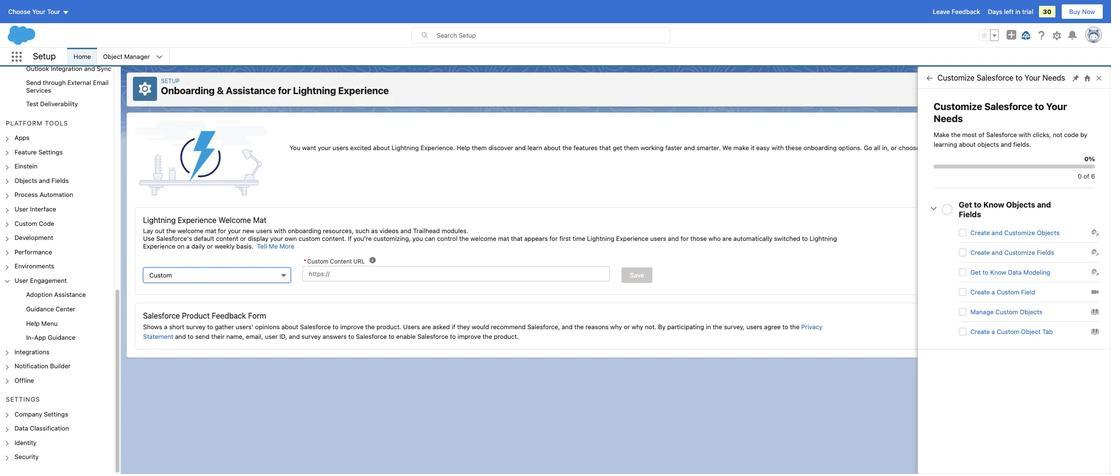 Task type: locate. For each thing, give the bounding box(es) containing it.
create and customize objects link
[[970, 229, 1060, 237]]

help up in-
[[26, 320, 40, 327]]

custom code link
[[14, 220, 54, 228]]

0 vertical spatial text default image
[[1091, 269, 1099, 276]]

create for create a custom object tab
[[970, 328, 990, 336]]

1 vertical spatial setup
[[161, 77, 180, 85]]

0 horizontal spatial want
[[302, 144, 316, 152]]

days left in trial
[[988, 8, 1033, 15]]

and up get to know data modeling link
[[992, 249, 1003, 257]]

your right you
[[318, 144, 331, 152]]

user
[[265, 333, 278, 341]]

working
[[641, 144, 664, 152]]

want right you
[[302, 144, 316, 152]]

are right users
[[422, 323, 431, 331]]

text default image
[[1091, 229, 1099, 237], [1091, 249, 1099, 257], [1091, 308, 1099, 316]]

are
[[722, 235, 732, 243], [422, 323, 431, 331]]

0 horizontal spatial are
[[422, 323, 431, 331]]

the up the and to send their name, email, user id, and survey answers to salesforce to enable salesforce to improve the product. on the bottom of the page
[[365, 323, 375, 331]]

guidance center
[[26, 305, 75, 313]]

group
[[0, 0, 114, 112], [979, 29, 999, 41], [0, 288, 114, 345]]

the right control
[[459, 235, 469, 243]]

to inside "get to know data modeling" list item
[[983, 269, 988, 276]]

would
[[472, 323, 489, 331]]

1 vertical spatial needs
[[934, 113, 963, 124]]

and up process automation
[[39, 177, 50, 185]]

progress bar progress bar
[[934, 165, 1095, 169]]

lightning
[[293, 85, 336, 96], [392, 144, 419, 152], [143, 216, 176, 225], [587, 235, 614, 243], [810, 235, 837, 243]]

in right participating
[[706, 323, 711, 331]]

text default image inside "get to know data modeling" list item
[[1091, 269, 1099, 276]]

assistance right &
[[226, 85, 276, 96]]

0 horizontal spatial data
[[14, 425, 28, 433]]

on up create and customize fields link
[[999, 239, 1005, 245]]

code
[[1064, 131, 1079, 139]]

1 vertical spatial you
[[412, 235, 423, 243]]

or right "daily"
[[207, 243, 213, 250]]

asked
[[433, 323, 450, 331]]

the left privacy
[[790, 323, 799, 331]]

know up create and customize objects link
[[983, 201, 1004, 209]]

and right salesforce,
[[562, 323, 573, 331]]

1 horizontal spatial welcome
[[470, 235, 496, 243]]

you're
[[353, 235, 372, 243]]

your left own
[[270, 235, 283, 243]]

1 horizontal spatial improve
[[458, 333, 481, 341]]

them left discover
[[472, 144, 487, 152]]

1 horizontal spatial your
[[270, 235, 283, 243]]

settings right feature
[[38, 148, 63, 156]]

2 text default image from the top
[[1091, 249, 1099, 257]]

in
[[1015, 8, 1020, 15], [706, 323, 711, 331]]

the
[[951, 131, 961, 139], [562, 144, 572, 152], [934, 144, 943, 152], [166, 227, 176, 235], [459, 235, 469, 243], [365, 323, 375, 331], [574, 323, 584, 331], [713, 323, 722, 331], [790, 323, 799, 331], [483, 333, 492, 341]]

offline link
[[14, 377, 34, 385]]

assistance
[[226, 85, 276, 96], [54, 291, 86, 299]]

text default image inside "manage custom objects" list item
[[1091, 308, 1099, 316]]

the inside use salesforce's default content or display your own custom content. if you're customizing,             you can control the welcome mat that appears for first time lightning experience users and for those who are             automatically switched to lightning experience on a daily or weekly basis.
[[459, 235, 469, 243]]

1 horizontal spatial data
[[1008, 269, 1022, 276]]

that left get
[[599, 144, 611, 152]]

objects down create a custom field list item
[[1020, 308, 1042, 316]]

0 horizontal spatial that
[[511, 235, 523, 243]]

or
[[891, 144, 897, 152], [240, 235, 246, 243], [207, 243, 213, 250], [624, 323, 630, 331]]

* custom content url
[[304, 258, 365, 265]]

get inside get to know objects and fields
[[959, 201, 972, 209]]

or left display
[[240, 235, 246, 243]]

0 vertical spatial help
[[457, 144, 470, 152]]

on for lightning experience welcome mat
[[999, 239, 1005, 245]]

1 vertical spatial user
[[14, 277, 28, 285]]

these
[[786, 144, 802, 152]]

create and customize fields list item
[[959, 243, 1099, 263]]

improve
[[340, 323, 364, 331], [458, 333, 481, 341]]

outlook
[[26, 65, 49, 72]]

interface
[[30, 205, 56, 213]]

custom inside "button"
[[149, 272, 172, 279]]

feedback up gather
[[212, 312, 246, 321]]

product. up enable
[[376, 323, 401, 331]]

manage custom objects list item
[[959, 303, 1099, 322]]

excited
[[350, 144, 371, 152]]

objects inside get to know objects and fields
[[1006, 201, 1035, 209]]

text default image inside create and customize fields list item
[[1091, 249, 1099, 257]]

objects up create and customize objects link
[[1006, 201, 1035, 209]]

a right on
[[186, 243, 190, 250]]

0 vertical spatial needs
[[1043, 73, 1065, 82]]

data up identity
[[14, 425, 28, 433]]

setup inside setup onboarding & assistance for lightning experience
[[161, 77, 180, 85]]

feature settings link
[[14, 148, 63, 157]]

about
[[959, 140, 976, 148], [373, 144, 390, 152], [544, 144, 561, 152], [282, 323, 298, 331]]

2 user from the top
[[14, 277, 28, 285]]

4 create from the top
[[970, 328, 990, 336]]

1 horizontal spatial are
[[722, 235, 732, 243]]

automatically
[[733, 235, 772, 243]]

1 horizontal spatial needs
[[1043, 73, 1065, 82]]

for inside setup onboarding & assistance for lightning experience
[[278, 85, 291, 96]]

1 vertical spatial object
[[1021, 328, 1041, 336]]

settings inside "link"
[[44, 411, 68, 418]]

mat inside use salesforce's default content or display your own custom content. if you're customizing,             you can control the welcome mat that appears for first time lightning experience users and for those who are             automatically switched to lightning experience on a daily or weekly basis.
[[498, 235, 509, 243]]

modules.
[[442, 227, 468, 235]]

notification builder link
[[14, 363, 71, 371]]

0 vertical spatial user
[[14, 205, 28, 213]]

that left appears
[[511, 235, 523, 243]]

2 vertical spatial settings
[[44, 411, 68, 418]]

1 create from the top
[[970, 229, 990, 237]]

0 horizontal spatial assistance
[[54, 291, 86, 299]]

leave feedback
[[933, 8, 980, 15]]

mat down lightning experience welcome mat
[[205, 227, 216, 235]]

0 vertical spatial setup
[[33, 51, 56, 61]]

clicks,
[[1033, 131, 1051, 139]]

user down environments link
[[14, 277, 28, 285]]

with right easy
[[772, 144, 784, 152]]

trial
[[1022, 8, 1033, 15]]

you want your users excited about lightning experience. help them discover and learn about the features that get them working faster and smarter. we make it easy with these onboarding options. go all in, or choose just the prompts you want to show.
[[289, 144, 1024, 152]]

data inside "link"
[[14, 425, 28, 433]]

1 vertical spatial improve
[[458, 333, 481, 341]]

1 vertical spatial text default image
[[1091, 289, 1099, 296]]

about right learn
[[544, 144, 561, 152]]

a up manage
[[992, 289, 995, 296]]

guidance down adoption
[[26, 305, 54, 313]]

and right faster
[[684, 144, 695, 152]]

with up fields.
[[1019, 131, 1031, 139]]

1 user from the top
[[14, 205, 28, 213]]

and up create and customize objects list item
[[1037, 201, 1051, 209]]

create for create and customize fields
[[970, 249, 990, 257]]

guidance down 'menu'
[[48, 334, 75, 342]]

them right get
[[624, 144, 639, 152]]

a for shows a short survey to gather users' opinions about salesforce to improve the product. users are asked if they would recommend salesforce, and the reasons why or why not. by participating in the survey, users agree to the
[[164, 323, 167, 331]]

0 vertical spatial text default image
[[1091, 229, 1099, 237]]

0 horizontal spatial why
[[610, 323, 622, 331]]

create for create a custom field
[[970, 289, 990, 296]]

get inside list item
[[970, 269, 981, 276]]

test deliverability link
[[26, 100, 78, 109]]

app
[[34, 334, 46, 342]]

object inside list item
[[1021, 328, 1041, 336]]

a
[[186, 243, 190, 250], [992, 289, 995, 296], [164, 323, 167, 331], [992, 328, 995, 336]]

want down of at the top right
[[984, 144, 998, 152]]

progress bar
[[941, 204, 953, 216]]

0 vertical spatial feedback
[[952, 8, 980, 15]]

daily
[[191, 243, 205, 250]]

engagement
[[30, 277, 67, 285]]

0 horizontal spatial setup
[[33, 51, 56, 61]]

data down create and customize fields link
[[1008, 269, 1022, 276]]

group containing adoption assistance
[[0, 288, 114, 345]]

text default image inside create a custom object tab list item
[[1091, 328, 1099, 336]]

0 vertical spatial are
[[722, 235, 732, 243]]

get to know objects and fields button
[[959, 200, 1070, 219]]

2 on from the top
[[999, 335, 1005, 340]]

0 horizontal spatial your
[[32, 8, 45, 15]]

about inside 'make the most of salesforce with clicks, not code by learning about objects and fields.'
[[959, 140, 976, 148]]

your down welcome
[[228, 227, 241, 235]]

0 vertical spatial with
[[1019, 131, 1031, 139]]

1 vertical spatial product.
[[494, 333, 519, 341]]

in right the left on the top
[[1015, 8, 1020, 15]]

1 vertical spatial know
[[990, 269, 1006, 276]]

0 horizontal spatial with
[[274, 227, 286, 235]]

your for custom
[[270, 235, 283, 243]]

1 horizontal spatial help
[[457, 144, 470, 152]]

apps
[[14, 134, 30, 142]]

1 horizontal spatial feedback
[[952, 8, 980, 15]]

salesforce inside 'make the most of salesforce with clicks, not code by learning about objects and fields.'
[[986, 131, 1017, 139]]

and to send their name, email, user id, and survey answers to salesforce to enable salesforce to improve the product.
[[173, 333, 519, 341]]

1 horizontal spatial want
[[984, 144, 998, 152]]

0 vertical spatial on
[[999, 239, 1005, 245]]

3 create from the top
[[970, 289, 990, 296]]

improve up the and to send their name, email, user id, and survey answers to salesforce to enable salesforce to improve the product. on the bottom of the page
[[340, 323, 364, 331]]

answers
[[323, 333, 347, 341]]

1 vertical spatial data
[[14, 425, 28, 433]]

0 vertical spatial you
[[971, 144, 982, 152]]

you
[[289, 144, 300, 152]]

on down "manage custom objects"
[[999, 335, 1005, 340]]

the down the would
[[483, 333, 492, 341]]

send
[[26, 79, 41, 87]]

object up sync
[[103, 53, 122, 60]]

0 horizontal spatial you
[[412, 235, 423, 243]]

about down most
[[959, 140, 976, 148]]

users
[[403, 323, 420, 331]]

setup
[[33, 51, 56, 61], [161, 77, 180, 85]]

menu
[[41, 320, 58, 327]]

1 text default image from the top
[[1091, 229, 1099, 237]]

1 vertical spatial survey
[[302, 333, 321, 341]]

save
[[630, 272, 644, 279]]

1 horizontal spatial onboarding
[[803, 144, 837, 152]]

onboarding right these
[[803, 144, 837, 152]]

feedback right leave
[[952, 8, 980, 15]]

create up get to know data modeling link
[[970, 249, 990, 257]]

survey left answers
[[302, 333, 321, 341]]

that
[[599, 144, 611, 152], [511, 235, 523, 243]]

know inside list item
[[990, 269, 1006, 276]]

1 vertical spatial get
[[970, 269, 981, 276]]

experience inside setup onboarding & assistance for lightning experience
[[338, 85, 389, 96]]

privacy
[[801, 323, 823, 331]]

create down get to know objects and fields at the top right of page
[[970, 229, 990, 237]]

a left short
[[164, 323, 167, 331]]

feature
[[14, 148, 37, 156]]

1 vertical spatial help
[[26, 320, 40, 327]]

and left fields.
[[1001, 140, 1012, 148]]

0 vertical spatial settings
[[38, 148, 63, 156]]

1 horizontal spatial that
[[599, 144, 611, 152]]

settings for feature settings
[[38, 148, 63, 156]]

assistance up center
[[54, 291, 86, 299]]

a inside create a custom field list item
[[992, 289, 995, 296]]

with inside 'make the most of salesforce with clicks, not code by learning about objects and fields.'
[[1019, 131, 1031, 139]]

guidance center link
[[26, 305, 75, 314]]

improve down shows a short survey to gather users' opinions about salesforce to improve the product. users are asked if they would recommend salesforce, and the reasons why or why not. by participating in the survey, users agree to the
[[458, 333, 481, 341]]

and down home
[[84, 65, 95, 72]]

content
[[330, 258, 352, 265]]

just
[[922, 144, 932, 152]]

and right the id,
[[289, 333, 300, 341]]

settings up company
[[6, 396, 40, 404]]

user for user interface
[[14, 205, 28, 213]]

0 vertical spatial object
[[103, 53, 122, 60]]

assistance inside group
[[54, 291, 86, 299]]

1 vertical spatial fields
[[959, 210, 981, 219]]

weekly
[[215, 243, 235, 250]]

with up tell me more
[[274, 227, 286, 235]]

identity link
[[14, 439, 37, 448]]

0 vertical spatial product.
[[376, 323, 401, 331]]

1 vertical spatial that
[[511, 235, 523, 243]]

features
[[574, 144, 598, 152]]

0 horizontal spatial them
[[472, 144, 487, 152]]

why right reasons
[[610, 323, 622, 331]]

needs inside customize salesforce to your needs
[[934, 113, 963, 124]]

1 vertical spatial on
[[999, 335, 1005, 340]]

0 vertical spatial assistance
[[226, 85, 276, 96]]

0 horizontal spatial your
[[228, 227, 241, 235]]

the up prompts
[[951, 131, 961, 139]]

salesforce inside customize salesforce to your needs
[[984, 101, 1033, 112]]

mat
[[205, 227, 216, 235], [498, 235, 509, 243]]

1 horizontal spatial mat
[[498, 235, 509, 243]]

create a custom field list item
[[959, 283, 1099, 303]]

setup up onboarding
[[161, 77, 180, 85]]

create inside list item
[[970, 328, 990, 336]]

2 horizontal spatial fields
[[1037, 249, 1054, 257]]

welcome right modules. on the left of page
[[470, 235, 496, 243]]

welcome up "daily"
[[177, 227, 203, 235]]

1 horizontal spatial your
[[1025, 73, 1041, 82]]

0 horizontal spatial product.
[[376, 323, 401, 331]]

a inside create a custom object tab list item
[[992, 328, 995, 336]]

object left tab
[[1021, 328, 1041, 336]]

0 vertical spatial your
[[32, 8, 45, 15]]

the left reasons
[[574, 323, 584, 331]]

feedback
[[952, 8, 980, 15], [212, 312, 246, 321]]

a inside use salesforce's default content or display your own custom content. if you're customizing,             you can control the welcome mat that appears for first time lightning experience users and for those who are             automatically switched to lightning experience on a daily or weekly basis.
[[186, 243, 190, 250]]

environments link
[[14, 263, 54, 271]]

me
[[269, 243, 278, 250]]

as
[[371, 227, 378, 235]]

1 text default image from the top
[[1091, 269, 1099, 276]]

to inside get to know objects and fields
[[974, 201, 982, 209]]

1 on from the top
[[999, 239, 1005, 245]]

adoption
[[26, 291, 52, 299]]

1 vertical spatial onboarding
[[288, 227, 321, 235]]

on
[[999, 239, 1005, 245], [999, 335, 1005, 340]]

settings up classification
[[44, 411, 68, 418]]

2 want from the left
[[984, 144, 998, 152]]

send
[[195, 333, 210, 341]]

now
[[1082, 8, 1095, 15]]

and left learn
[[515, 144, 526, 152]]

2 them from the left
[[624, 144, 639, 152]]

setup for setup onboarding & assistance for lightning experience
[[161, 77, 180, 85]]

email
[[93, 79, 109, 87]]

2 create from the top
[[970, 249, 990, 257]]

your inside use salesforce's default content or display your own custom content. if you're customizing,             you can control the welcome mat that appears for first time lightning experience users and for those who are             automatically switched to lightning experience on a daily or weekly basis.
[[270, 235, 283, 243]]

statement
[[143, 333, 173, 341]]

1 vertical spatial assistance
[[54, 291, 86, 299]]

your inside 'popup button'
[[32, 8, 45, 15]]

why left not.
[[632, 323, 643, 331]]

custom up manage custom objects link
[[997, 289, 1019, 296]]

through
[[43, 79, 66, 87]]

choose your tour button
[[8, 4, 69, 19]]

0 vertical spatial know
[[983, 201, 1004, 209]]

2 vertical spatial text default image
[[1091, 308, 1099, 316]]

use
[[143, 235, 154, 243]]

2 vertical spatial with
[[274, 227, 286, 235]]

know
[[983, 201, 1004, 209], [990, 269, 1006, 276]]

mat left appears
[[498, 235, 509, 243]]

options.
[[838, 144, 862, 152]]

privacy statement link
[[143, 323, 823, 341]]

by
[[658, 323, 666, 331]]

1 horizontal spatial you
[[971, 144, 982, 152]]

product. down recommend
[[494, 333, 519, 341]]

that inside use salesforce's default content or display your own custom content. if you're customizing,             you can control the welcome mat that appears for first time lightning experience users and for those who are             automatically switched to lightning experience on a daily or weekly basis.
[[511, 235, 523, 243]]

lightning inside setup onboarding & assistance for lightning experience
[[293, 85, 336, 96]]

to
[[1016, 73, 1023, 82], [1035, 101, 1044, 112], [999, 144, 1005, 152], [974, 201, 982, 209], [802, 235, 808, 243], [983, 269, 988, 276], [207, 323, 213, 331], [333, 323, 338, 331], [782, 323, 788, 331], [188, 333, 194, 341], [348, 333, 354, 341], [389, 333, 394, 341], [450, 333, 456, 341]]

create up manage
[[970, 289, 990, 296]]

needs
[[1043, 73, 1065, 82], [934, 113, 963, 124]]

1 horizontal spatial assistance
[[226, 85, 276, 96]]

3 text default image from the top
[[1091, 308, 1099, 316]]

create a custom object tab list item
[[959, 322, 1099, 342]]

1 vertical spatial your
[[1025, 73, 1041, 82]]

1 horizontal spatial them
[[624, 144, 639, 152]]

get to know data modeling list item
[[959, 263, 1099, 283]]

process automation link
[[14, 191, 73, 200]]

0 horizontal spatial survey
[[186, 323, 205, 331]]

1 vertical spatial customize salesforce to your needs
[[934, 101, 1067, 124]]

0 horizontal spatial improve
[[340, 323, 364, 331]]

text default image for objects
[[1091, 229, 1099, 237]]

know up "create a custom field" at bottom
[[990, 269, 1006, 276]]

users left those
[[650, 235, 666, 243]]

user for user engagement
[[14, 277, 28, 285]]

a down manage
[[992, 328, 995, 336]]

resources,
[[323, 227, 354, 235]]

1 horizontal spatial with
[[772, 144, 784, 152]]

1 vertical spatial in
[[706, 323, 711, 331]]

custom inside list item
[[997, 328, 1019, 336]]

2 text default image from the top
[[1091, 289, 1099, 296]]

1 horizontal spatial fields
[[959, 210, 981, 219]]

1 horizontal spatial why
[[632, 323, 643, 331]]

text default image inside create a custom field list item
[[1091, 289, 1099, 296]]

text default image inside create and customize objects list item
[[1091, 229, 1099, 237]]

1 horizontal spatial product.
[[494, 333, 519, 341]]

3 text default image from the top
[[1091, 328, 1099, 336]]

settings for company settings
[[44, 411, 68, 418]]

0 horizontal spatial needs
[[934, 113, 963, 124]]

manage custom objects link
[[970, 308, 1042, 316]]

to inside customize salesforce to your needs
[[1035, 101, 1044, 112]]

setup up the outlook
[[33, 51, 56, 61]]

0 vertical spatial that
[[599, 144, 611, 152]]

and left those
[[668, 235, 679, 243]]

know inside get to know objects and fields
[[983, 201, 1004, 209]]

are right who
[[722, 235, 732, 243]]

setup onboarding & assistance for lightning experience
[[161, 77, 389, 96]]

custom right *
[[307, 258, 328, 265]]

0 vertical spatial get
[[959, 201, 972, 209]]

2 horizontal spatial with
[[1019, 131, 1031, 139]]

help inside help menu link
[[26, 320, 40, 327]]

help right experience.
[[457, 144, 470, 152]]

text default image for fields
[[1091, 249, 1099, 257]]

and down short
[[175, 333, 186, 341]]

and inside use salesforce's default content or display your own custom content. if you're customizing,             you can control the welcome mat that appears for first time lightning experience users and for those who are             automatically switched to lightning experience on a daily or weekly basis.
[[668, 235, 679, 243]]

integrations
[[14, 348, 49, 356]]

company settings
[[14, 411, 68, 418]]

discover
[[488, 144, 513, 152]]

custom down "manage custom objects"
[[997, 328, 1019, 336]]

0 vertical spatial fields
[[52, 177, 69, 185]]

objects up create and customize fields list item
[[1037, 229, 1060, 237]]

text default image
[[1091, 269, 1099, 276], [1091, 289, 1099, 296], [1091, 328, 1099, 336]]

user inside tree item
[[14, 277, 28, 285]]

0 horizontal spatial object
[[103, 53, 122, 60]]

1 vertical spatial settings
[[6, 396, 40, 404]]



Task type: vqa. For each thing, say whether or not it's contained in the screenshot.
Use Salesforce's default content or display your own custom content. If you're customizing,             you can control the welcome mat that appears for first time Lightning Experience users and for those who are             automatically switched to Lightning Experience on a daily or weekly basis.
yes



Task type: describe. For each thing, give the bounding box(es) containing it.
integration
[[51, 65, 82, 72]]

id,
[[279, 333, 287, 341]]

salesforce product feedback form
[[143, 312, 266, 321]]

url
[[353, 258, 365, 265]]

assistance inside setup onboarding & assistance for lightning experience
[[226, 85, 276, 96]]

if
[[452, 323, 455, 331]]

such
[[355, 227, 369, 235]]

0 vertical spatial survey
[[186, 323, 205, 331]]

create and customize objects list item
[[959, 223, 1099, 243]]

objects
[[977, 140, 999, 148]]

the inside 'make the most of salesforce with clicks, not code by learning about objects and fields.'
[[951, 131, 961, 139]]

objects down einstein link
[[14, 177, 37, 185]]

0%
[[1084, 155, 1095, 163]]

opinions
[[255, 323, 280, 331]]

learning
[[934, 140, 957, 148]]

group containing outlook integration and sync
[[0, 0, 114, 112]]

0 vertical spatial onboarding
[[803, 144, 837, 152]]

about right excited at the left top of the page
[[373, 144, 390, 152]]

development
[[14, 234, 53, 242]]

text default image for tab
[[1091, 328, 1099, 336]]

users down mat on the top of page
[[256, 227, 272, 235]]

mat
[[253, 216, 266, 225]]

and inside get to know objects and fields
[[1037, 201, 1051, 209]]

user engagement tree item
[[0, 274, 114, 345]]

by
[[1080, 131, 1087, 139]]

users inside use salesforce's default content or display your own custom content. if you're customizing,             you can control the welcome mat that appears for first time lightning experience users and for those who are             automatically switched to lightning experience on a daily or weekly basis.
[[650, 235, 666, 243]]

Choose custom or default welcome mat content., Custom button
[[143, 268, 291, 283]]

in-app guidance
[[26, 334, 75, 342]]

user engagement
[[14, 277, 67, 285]]

get to know data modeling link
[[970, 269, 1050, 276]]

not.
[[645, 323, 656, 331]]

0 vertical spatial in
[[1015, 8, 1020, 15]]

user interface link
[[14, 205, 56, 214]]

it
[[751, 144, 755, 152]]

data inside list item
[[1008, 269, 1022, 276]]

1 why from the left
[[610, 323, 622, 331]]

shows
[[143, 323, 162, 331]]

a for create a custom field
[[992, 289, 995, 296]]

send through external email services
[[26, 79, 109, 94]]

to inside use salesforce's default content or display your own custom content. if you're customizing,             you can control the welcome mat that appears for first time lightning experience users and for those who are             automatically switched to lightning experience on a daily or weekly basis.
[[802, 235, 808, 243]]

experience.
[[421, 144, 455, 152]]

field
[[1021, 289, 1035, 296]]

0 vertical spatial customize salesforce to your needs
[[938, 73, 1065, 82]]

1 vertical spatial guidance
[[48, 334, 75, 342]]

notification builder
[[14, 363, 71, 370]]

deliverability
[[40, 100, 78, 108]]

customizing,
[[373, 235, 411, 243]]

Search Setup text field
[[437, 28, 670, 43]]

in-
[[26, 334, 34, 342]]

create a custom object tab
[[970, 328, 1053, 336]]

0 vertical spatial guidance
[[26, 305, 54, 313]]

get for get to know objects and fields
[[959, 201, 972, 209]]

on
[[177, 243, 184, 250]]

user engagement link
[[14, 277, 67, 285]]

fields inside list item
[[1037, 249, 1054, 257]]

0 horizontal spatial in
[[706, 323, 711, 331]]

are inside use salesforce's default content or display your own custom content. if you're customizing,             you can control the welcome mat that appears for first time lightning experience users and for those who are             automatically switched to lightning experience on a daily or weekly basis.
[[722, 235, 732, 243]]

switched
[[774, 235, 800, 243]]

environments
[[14, 263, 54, 270]]

and inside 'make the most of salesforce with clicks, not code by learning about objects and fields.'
[[1001, 140, 1012, 148]]

welcome
[[219, 216, 251, 225]]

tell
[[257, 243, 267, 250]]

in-app guidance link
[[26, 334, 75, 343]]

users'
[[236, 323, 253, 331]]

notification
[[14, 363, 48, 370]]

you inside use salesforce's default content or display your own custom content. if you're customizing,             you can control the welcome mat that appears for first time lightning experience users and for those who are             automatically switched to lightning experience on a daily or weekly basis.
[[412, 235, 423, 243]]

users left excited at the left top of the page
[[332, 144, 348, 152]]

choose
[[8, 8, 30, 15]]

custom up development
[[14, 220, 37, 227]]

sync
[[97, 65, 111, 72]]

email,
[[246, 333, 263, 341]]

content.
[[322, 235, 346, 243]]

2 horizontal spatial your
[[318, 144, 331, 152]]

1 vertical spatial feedback
[[212, 312, 246, 321]]

if
[[348, 235, 352, 243]]

text default image for modeling
[[1091, 269, 1099, 276]]

0 horizontal spatial fields
[[52, 177, 69, 185]]

lightning experience welcome mat
[[143, 216, 266, 225]]

use salesforce's default content or display your own custom content. if you're customizing,             you can control the welcome mat that appears for first time lightning experience users and for those who are             automatically switched to lightning experience on a daily or weekly basis.
[[143, 235, 837, 250]]

in,
[[882, 144, 889, 152]]

manager
[[124, 53, 150, 60]]

objects and fields
[[14, 177, 69, 185]]

tour
[[47, 8, 60, 15]]

1 vertical spatial are
[[422, 323, 431, 331]]

make the most of salesforce with clicks, not code by learning about objects and fields.
[[934, 131, 1087, 148]]

the right out
[[166, 227, 176, 235]]

fields inside get to know objects and fields
[[959, 210, 981, 219]]

videos
[[380, 227, 399, 235]]

welcome inside use salesforce's default content or display your own custom content. if you're customizing,             you can control the welcome mat that appears for first time lightning experience users and for those who are             automatically switched to lightning experience on a daily or weekly basis.
[[470, 235, 496, 243]]

go
[[864, 144, 872, 152]]

the left survey,
[[713, 323, 722, 331]]

https:// url field
[[303, 266, 610, 282]]

setup for setup
[[33, 51, 56, 61]]

0 horizontal spatial onboarding
[[288, 227, 321, 235]]

performance link
[[14, 248, 52, 257]]

and down get to know objects and fields at the top right of page
[[992, 229, 1003, 237]]

home link
[[68, 48, 97, 65]]

default
[[194, 235, 214, 243]]

1 horizontal spatial survey
[[302, 333, 321, 341]]

user interface
[[14, 205, 56, 213]]

they
[[457, 323, 470, 331]]

apps link
[[14, 134, 30, 142]]

their
[[211, 333, 225, 341]]

30
[[1043, 8, 1051, 15]]

know for data
[[990, 269, 1006, 276]]

0 horizontal spatial mat
[[205, 227, 216, 235]]

einstein link
[[14, 162, 37, 171]]

2 why from the left
[[632, 323, 643, 331]]

name,
[[226, 333, 244, 341]]

a for create a custom object tab
[[992, 328, 995, 336]]

adoption assistance
[[26, 291, 86, 299]]

save button
[[622, 268, 652, 283]]

0% status
[[934, 149, 1095, 180]]

development link
[[14, 234, 53, 242]]

adoption assistance link
[[26, 291, 86, 300]]

and right videos at the top left
[[400, 227, 411, 235]]

get
[[613, 144, 622, 152]]

code
[[39, 220, 54, 227]]

out
[[155, 227, 165, 235]]

the left features
[[562, 144, 572, 152]]

or right in,
[[891, 144, 897, 152]]

custom down create a custom field button
[[995, 308, 1018, 316]]

outlook integration and sync
[[26, 65, 111, 72]]

own
[[285, 235, 297, 243]]

data classification
[[14, 425, 69, 433]]

0 horizontal spatial welcome
[[177, 227, 203, 235]]

or left not.
[[624, 323, 630, 331]]

1 them from the left
[[472, 144, 487, 152]]

know for objects
[[983, 201, 1004, 209]]

buy now button
[[1061, 4, 1103, 19]]

those
[[690, 235, 707, 243]]

choose
[[899, 144, 920, 152]]

leave
[[933, 8, 950, 15]]

get for get to know data modeling
[[970, 269, 981, 276]]

offline
[[14, 377, 34, 385]]

users left the agree
[[746, 323, 762, 331]]

1 want from the left
[[302, 144, 316, 152]]

about up the id,
[[282, 323, 298, 331]]

the right just
[[934, 144, 943, 152]]

1 vertical spatial with
[[772, 144, 784, 152]]

first
[[559, 235, 571, 243]]

create for create and customize objects
[[970, 229, 990, 237]]

2 vertical spatial your
[[1046, 101, 1067, 112]]

smarter.
[[697, 144, 721, 152]]

privacy statement
[[143, 323, 823, 341]]

send through external email services link
[[26, 79, 114, 94]]

your for users
[[228, 227, 241, 235]]

create and customize fields link
[[970, 249, 1054, 257]]

manage
[[970, 308, 994, 316]]

display
[[248, 235, 268, 243]]

show.
[[1007, 144, 1024, 152]]

identity
[[14, 439, 37, 447]]

on for salesforce product feedback form
[[999, 335, 1005, 340]]

of
[[979, 131, 984, 139]]

agree
[[764, 323, 781, 331]]

salesforce's
[[156, 235, 192, 243]]



